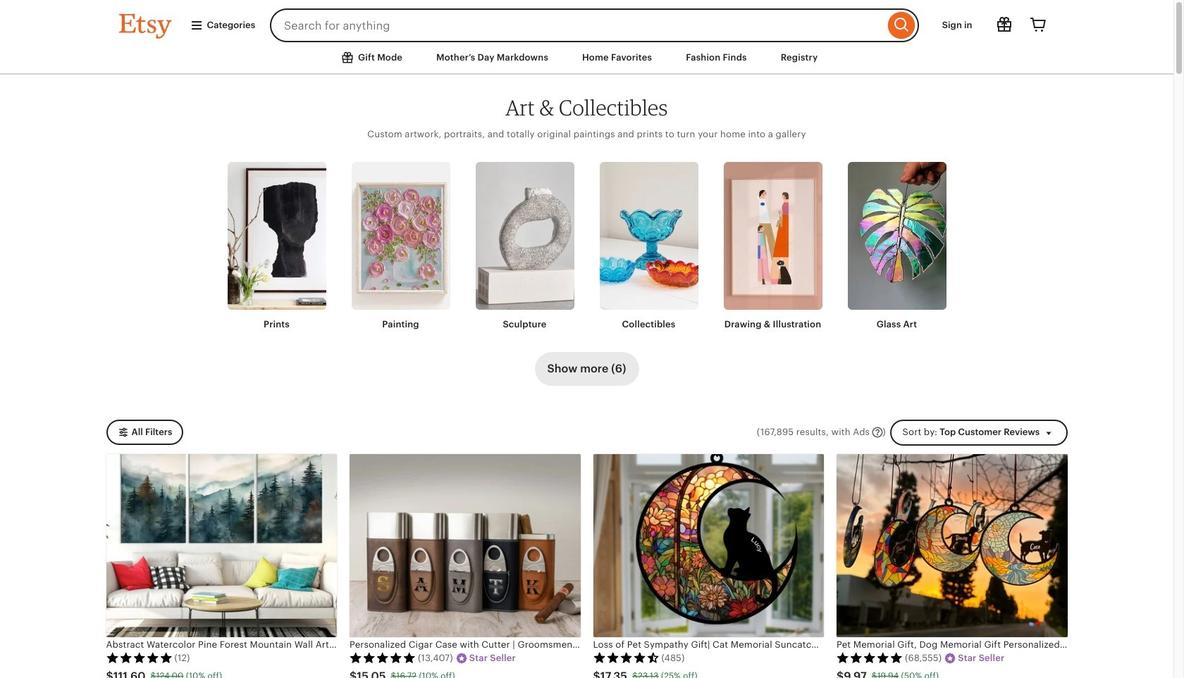 Task type: locate. For each thing, give the bounding box(es) containing it.
1 horizontal spatial 5 out of 5 stars image
[[350, 653, 416, 664]]

pet memorial gift, dog memorial gift personalized loss of pet sympathy gift, dog breed memorial, dog remembrance gift, gift for dog lovers image
[[837, 455, 1068, 638]]

Search for anything text field
[[270, 8, 885, 42]]

menu bar
[[0, 0, 1174, 74], [93, 42, 1080, 74]]

None search field
[[270, 8, 919, 42]]

personalized cigar case with cutter | groomsmen gifts | custom engraved cigar holder | gift for dad | birthday gifts for husband image
[[350, 455, 581, 638]]

banner
[[93, 0, 1080, 42]]

2 horizontal spatial 5 out of 5 stars image
[[837, 653, 903, 664]]

5 out of 5 stars image for abstract watercolor pine forest mountain wall art canvas print for modern home decoration image
[[106, 653, 172, 664]]

3 5 out of 5 stars image from the left
[[837, 653, 903, 664]]

0 horizontal spatial 5 out of 5 stars image
[[106, 653, 172, 664]]

4.5 out of 5 stars image
[[593, 653, 660, 664]]

5 out of 5 stars image for pet memorial gift, dog memorial gift personalized loss of pet sympathy gift, dog breed memorial, dog remembrance gift, gift for dog lovers 'image'
[[837, 653, 903, 664]]

5 out of 5 stars image
[[106, 653, 172, 664], [350, 653, 416, 664], [837, 653, 903, 664]]

loss of pet sympathy gift| cat memorial suncatcher| loss of pet sympathy gift| handmade custom name cat decor, gift for cat lovers image
[[593, 455, 824, 638]]

1 5 out of 5 stars image from the left
[[106, 653, 172, 664]]

2 5 out of 5 stars image from the left
[[350, 653, 416, 664]]



Task type: vqa. For each thing, say whether or not it's contained in the screenshot.
$ 59.00
no



Task type: describe. For each thing, give the bounding box(es) containing it.
abstract watercolor pine forest mountain wall art canvas print for modern home decoration image
[[106, 455, 337, 638]]

5 out of 5 stars image for personalized cigar case with cutter | groomsmen gifts | custom engraved cigar holder | gift for dad | birthday gifts for husband image
[[350, 653, 416, 664]]



